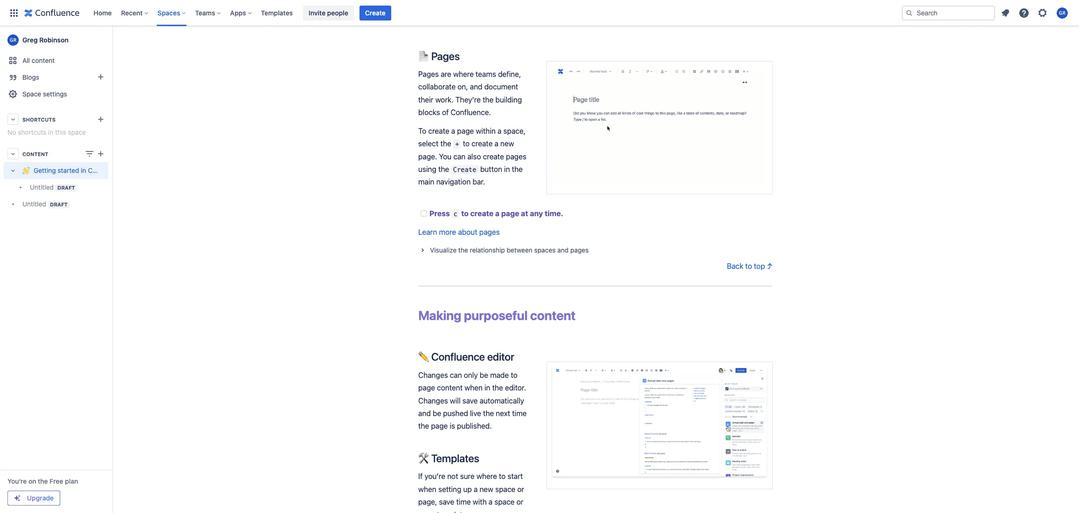 Task type: locate. For each thing, give the bounding box(es) containing it.
+
[[455, 140, 459, 148]]

if
[[418, 473, 423, 481]]

2 vertical spatial and
[[418, 409, 431, 418]]

tree containing getting started in confluence
[[4, 162, 122, 213]]

0 horizontal spatial save
[[439, 498, 454, 507]]

draft
[[57, 185, 75, 191], [50, 201, 68, 208]]

button
[[480, 165, 502, 173]]

settings icon image
[[1037, 7, 1048, 18]]

teams
[[476, 70, 496, 78]]

pages
[[431, 50, 460, 62], [418, 70, 439, 78]]

1 vertical spatial time
[[456, 498, 471, 507]]

started
[[58, 167, 79, 175]]

when inside changes can only be made to page content when in the editor. changes will save automatically and be pushed live the next time the page is published.
[[465, 384, 483, 392]]

0 horizontal spatial where
[[453, 70, 474, 78]]

appswitcher icon image
[[8, 7, 20, 18]]

banner
[[0, 0, 1079, 26]]

changes left will
[[418, 397, 448, 405]]

confluence up only
[[431, 351, 485, 363]]

1 vertical spatial untitled
[[22, 200, 46, 208]]

1 horizontal spatial where
[[477, 473, 497, 481]]

new down space,
[[500, 139, 514, 148]]

2 vertical spatial pages
[[570, 246, 589, 254]]

0 horizontal spatial new
[[480, 485, 493, 494]]

confluence down create a page image on the top of page
[[88, 167, 122, 175]]

a right with
[[489, 498, 493, 507]]

home
[[94, 9, 112, 17]]

in left this
[[48, 128, 53, 136]]

premium image
[[14, 495, 21, 502]]

can left only
[[450, 371, 462, 379]]

0 vertical spatial draft
[[57, 185, 75, 191]]

0 horizontal spatial confluence
[[88, 167, 122, 175]]

save up template.
[[439, 498, 454, 507]]

page up +
[[457, 127, 474, 135]]

button in the main navigation bar.
[[418, 165, 525, 186]]

1 vertical spatial draft
[[50, 201, 68, 208]]

back to top ⤴
[[727, 262, 773, 271]]

0 vertical spatial create
[[365, 9, 386, 17]]

on,
[[458, 83, 468, 91]]

save inside changes can only be made to page content when in the editor. changes will save automatically and be pushed live the next time the page is published.
[[462, 397, 478, 405]]

purposeful
[[464, 308, 528, 323]]

draft down started on the top of the page
[[57, 185, 75, 191]]

2 horizontal spatial copy image
[[575, 310, 586, 321]]

the down you
[[438, 165, 449, 173]]

0 horizontal spatial and
[[418, 409, 431, 418]]

pages
[[506, 152, 526, 161], [479, 228, 500, 236], [570, 246, 589, 254]]

1 horizontal spatial time
[[512, 409, 527, 418]]

0 vertical spatial changes
[[418, 371, 448, 379]]

0 vertical spatial can
[[453, 152, 466, 161]]

bar.
[[473, 178, 485, 186]]

1 horizontal spatial confluence
[[431, 351, 485, 363]]

back to top ⤴ link
[[727, 262, 773, 271]]

0 horizontal spatial create
[[365, 9, 386, 17]]

space settings link
[[4, 86, 108, 103]]

page down page, on the left bottom of page
[[418, 511, 435, 513]]

0 horizontal spatial templates
[[261, 9, 293, 17]]

more
[[439, 228, 456, 236]]

confluence inside space element
[[88, 167, 122, 175]]

0 vertical spatial templates
[[261, 9, 293, 17]]

to create a new page. you can also create pages using the
[[418, 139, 528, 173]]

or
[[517, 485, 524, 494], [517, 498, 523, 507]]

global element
[[6, 0, 900, 26]]

a inside to create a new page. you can also create pages using the
[[495, 139, 498, 148]]

main
[[418, 178, 434, 186]]

1 vertical spatial new
[[480, 485, 493, 494]]

1 horizontal spatial copy image
[[478, 453, 490, 464]]

templates right apps popup button
[[261, 9, 293, 17]]

the down learn more about pages link
[[458, 246, 468, 254]]

help icon image
[[1019, 7, 1030, 18]]

page
[[457, 127, 474, 135], [501, 209, 519, 218], [418, 384, 435, 392], [431, 422, 448, 431], [418, 511, 435, 513]]

1 horizontal spatial be
[[480, 371, 488, 379]]

your profile and preferences image
[[1057, 7, 1068, 18]]

pages are where teams define, collaborate on, and document their work. they're the building blocks of confluence.
[[418, 70, 524, 117]]

teams button
[[192, 5, 225, 20]]

upgrade
[[27, 494, 54, 502]]

and left "pushed"
[[418, 409, 431, 418]]

create inside global "element"
[[365, 9, 386, 17]]

to left start
[[499, 473, 506, 481]]

1 horizontal spatial when
[[465, 384, 483, 392]]

1 vertical spatial pages
[[479, 228, 500, 236]]

pages right spaces
[[570, 246, 589, 254]]

create
[[365, 9, 386, 17], [453, 166, 476, 173]]

all content link
[[4, 52, 108, 69]]

changes down the ✏️
[[418, 371, 448, 379]]

a down within
[[495, 139, 498, 148]]

2 horizontal spatial content
[[530, 308, 576, 323]]

spaces
[[158, 9, 180, 17]]

tree item containing getting started in confluence
[[4, 162, 122, 196]]

pages down space,
[[506, 152, 526, 161]]

confluence.
[[451, 108, 491, 117]]

1 vertical spatial confluence
[[431, 351, 485, 363]]

published.
[[457, 422, 492, 431]]

in down made
[[485, 384, 490, 392]]

the down made
[[492, 384, 503, 392]]

banner containing home
[[0, 0, 1079, 26]]

press
[[430, 209, 450, 218]]

1 horizontal spatial pages
[[506, 152, 526, 161]]

save up live
[[462, 397, 478, 405]]

to right +
[[463, 139, 470, 148]]

the inside button in the main navigation bar.
[[512, 165, 523, 173]]

define,
[[498, 70, 521, 78]]

changes can only be made to page content when in the editor. changes will save automatically and be pushed live the next time the page is published.
[[418, 371, 529, 431]]

start
[[508, 473, 523, 481]]

and
[[470, 83, 482, 91], [557, 246, 569, 254], [418, 409, 431, 418]]

space right with
[[495, 498, 515, 507]]

where right sure
[[477, 473, 497, 481]]

can down +
[[453, 152, 466, 161]]

0 vertical spatial where
[[453, 70, 474, 78]]

1 vertical spatial content
[[530, 308, 576, 323]]

navigation
[[436, 178, 471, 186]]

copy image for 📄 pages
[[459, 50, 470, 61]]

blogs link
[[4, 69, 108, 86]]

the down the document
[[483, 96, 494, 104]]

pages up "collaborate"
[[418, 70, 439, 78]]

page inside to create a page within a space, select the
[[457, 127, 474, 135]]

0 vertical spatial content
[[32, 56, 55, 64]]

new
[[500, 139, 514, 148], [480, 485, 493, 494]]

time down up
[[456, 498, 471, 507]]

1 vertical spatial changes
[[418, 397, 448, 405]]

pages up are
[[431, 50, 460, 62]]

within
[[476, 127, 496, 135]]

create a page image
[[95, 148, 106, 159]]

1 horizontal spatial and
[[470, 83, 482, 91]]

the left +
[[440, 139, 451, 148]]

1 vertical spatial untitled draft
[[22, 200, 68, 208]]

copy image
[[459, 50, 470, 61], [575, 310, 586, 321], [478, 453, 490, 464]]

untitled inside tree item
[[30, 183, 54, 191]]

to right c
[[461, 209, 469, 218]]

new up with
[[480, 485, 493, 494]]

create down within
[[472, 139, 493, 148]]

when down only
[[465, 384, 483, 392]]

in inside button in the main navigation bar.
[[504, 165, 510, 173]]

in right button
[[504, 165, 510, 173]]

✏️ confluence editor
[[418, 351, 514, 363]]

content
[[32, 56, 55, 64], [530, 308, 576, 323], [437, 384, 463, 392]]

0 horizontal spatial content
[[32, 56, 55, 64]]

they're
[[456, 96, 481, 104]]

0 vertical spatial and
[[470, 83, 482, 91]]

0 vertical spatial copy image
[[459, 50, 470, 61]]

to
[[463, 139, 470, 148], [461, 209, 469, 218], [745, 262, 752, 271], [511, 371, 518, 379], [499, 473, 506, 481]]

a
[[451, 127, 455, 135], [498, 127, 502, 135], [495, 139, 498, 148], [495, 209, 500, 218], [474, 485, 478, 494], [489, 498, 493, 507]]

invite
[[309, 9, 326, 17]]

create right to
[[428, 127, 449, 135]]

1 vertical spatial be
[[433, 409, 441, 418]]

apps
[[230, 9, 246, 17]]

draft down getting started in confluence link
[[50, 201, 68, 208]]

0 vertical spatial confluence
[[88, 167, 122, 175]]

create down also
[[453, 166, 476, 173]]

the right on
[[38, 478, 48, 485]]

create up about
[[470, 209, 494, 218]]

0 vertical spatial new
[[500, 139, 514, 148]]

space right this
[[68, 128, 86, 136]]

pushed
[[443, 409, 468, 418]]

1 vertical spatial and
[[557, 246, 569, 254]]

when
[[465, 384, 483, 392], [418, 485, 436, 494]]

space down start
[[495, 485, 515, 494]]

changes
[[418, 371, 448, 379], [418, 397, 448, 405]]

untitled for "tree" containing getting started in confluence
[[22, 200, 46, 208]]

time right the next
[[512, 409, 527, 418]]

2 horizontal spatial and
[[557, 246, 569, 254]]

upgrade button
[[8, 492, 60, 506]]

1 vertical spatial pages
[[418, 70, 439, 78]]

create up button
[[483, 152, 504, 161]]

the inside to create a page within a space, select the
[[440, 139, 451, 148]]

confluence image
[[24, 7, 80, 18], [24, 7, 80, 18]]

1 horizontal spatial save
[[462, 397, 478, 405]]

a up +
[[451, 127, 455, 135]]

in right started on the top of the page
[[81, 167, 86, 175]]

0 horizontal spatial when
[[418, 485, 436, 494]]

if you're not sure where to start when setting up a new space or page, save time with a space or page template.
[[418, 473, 526, 513]]

page left is
[[431, 422, 448, 431]]

add shortcut image
[[95, 114, 106, 125]]

tree
[[4, 162, 122, 213]]

where inside pages are where teams define, collaborate on, and document their work. they're the building blocks of confluence.
[[453, 70, 474, 78]]

1 horizontal spatial content
[[437, 384, 463, 392]]

time
[[512, 409, 527, 418], [456, 498, 471, 507]]

a right within
[[498, 127, 502, 135]]

0 vertical spatial when
[[465, 384, 483, 392]]

when up page, on the left bottom of page
[[418, 485, 436, 494]]

the left is
[[418, 422, 429, 431]]

2 changes from the top
[[418, 397, 448, 405]]

0 horizontal spatial time
[[456, 498, 471, 507]]

search image
[[906, 9, 913, 17]]

1 vertical spatial save
[[439, 498, 454, 507]]

new inside to create a new page. you can also create pages using the
[[500, 139, 514, 148]]

0 vertical spatial time
[[512, 409, 527, 418]]

0 horizontal spatial copy image
[[459, 50, 470, 61]]

2 vertical spatial content
[[437, 384, 463, 392]]

0 horizontal spatial pages
[[479, 228, 500, 236]]

at
[[521, 209, 528, 218]]

and right spaces
[[557, 246, 569, 254]]

where
[[453, 70, 474, 78], [477, 473, 497, 481]]

about
[[458, 228, 477, 236]]

content inside the all content link
[[32, 56, 55, 64]]

up
[[463, 485, 472, 494]]

a left at
[[495, 209, 500, 218]]

and right on,
[[470, 83, 482, 91]]

1 vertical spatial can
[[450, 371, 462, 379]]

1 vertical spatial when
[[418, 485, 436, 494]]

0 vertical spatial untitled
[[30, 183, 54, 191]]

where inside if you're not sure where to start when setting up a new space or page, save time with a space or page template.
[[477, 473, 497, 481]]

tree item
[[4, 162, 122, 196]]

create a blog image
[[95, 71, 106, 83]]

page,
[[418, 498, 437, 507]]

📄
[[418, 50, 429, 62]]

1 vertical spatial where
[[477, 473, 497, 481]]

1 vertical spatial create
[[453, 166, 476, 173]]

to up the editor.
[[511, 371, 518, 379]]

1 horizontal spatial create
[[453, 166, 476, 173]]

the
[[483, 96, 494, 104], [440, 139, 451, 148], [438, 165, 449, 173], [512, 165, 523, 173], [458, 246, 468, 254], [492, 384, 503, 392], [483, 409, 494, 418], [418, 422, 429, 431], [38, 478, 48, 485]]

be left "pushed"
[[433, 409, 441, 418]]

templates up not
[[431, 452, 479, 465]]

0 vertical spatial pages
[[506, 152, 526, 161]]

not
[[447, 473, 458, 481]]

create right the people
[[365, 9, 386, 17]]

0 vertical spatial save
[[462, 397, 478, 405]]

be right only
[[480, 371, 488, 379]]

2 vertical spatial copy image
[[478, 453, 490, 464]]

the right button
[[512, 165, 523, 173]]

2 horizontal spatial pages
[[570, 246, 589, 254]]

1 horizontal spatial new
[[500, 139, 514, 148]]

new inside if you're not sure where to start when setting up a new space or page, save time with a space or page template.
[[480, 485, 493, 494]]

also
[[467, 152, 481, 161]]

you're
[[7, 478, 27, 485]]

1 vertical spatial templates
[[431, 452, 479, 465]]

pages up the relationship
[[479, 228, 500, 236]]

templates inside 'link'
[[261, 9, 293, 17]]

in
[[48, 128, 53, 136], [504, 165, 510, 173], [81, 167, 86, 175], [485, 384, 490, 392]]

where up on,
[[453, 70, 474, 78]]



Task type: describe. For each thing, give the bounding box(es) containing it.
select
[[418, 139, 439, 148]]

page down the ✏️
[[418, 384, 435, 392]]

the inside dropdown button
[[458, 246, 468, 254]]

collaborate
[[418, 83, 456, 91]]

save inside if you're not sure where to start when setting up a new space or page, save time with a space or page template.
[[439, 498, 454, 507]]

blocks
[[418, 108, 440, 117]]

the inside space element
[[38, 478, 48, 485]]

📄 pages
[[418, 50, 460, 62]]

space,
[[503, 127, 526, 135]]

page.
[[418, 152, 437, 161]]

shortcuts button
[[4, 111, 108, 128]]

time inside changes can only be made to page content when in the editor. changes will save automatically and be pushed live the next time the page is published.
[[512, 409, 527, 418]]

all content
[[22, 56, 55, 64]]

blogs
[[22, 73, 39, 81]]

getting
[[34, 167, 56, 175]]

relationship
[[470, 246, 505, 254]]

0 horizontal spatial be
[[433, 409, 441, 418]]

✏️
[[418, 351, 429, 363]]

people
[[327, 9, 348, 17]]

spaces button
[[155, 5, 190, 20]]

0 vertical spatial untitled draft
[[30, 183, 75, 191]]

made
[[490, 371, 509, 379]]

of
[[442, 108, 449, 117]]

robinson
[[39, 36, 69, 44]]

space element
[[0, 26, 122, 513]]

greg robinson
[[22, 36, 69, 44]]

learn
[[418, 228, 437, 236]]

visualize the relationship between spaces and pages button
[[413, 241, 778, 260]]

shortcuts
[[18, 128, 46, 136]]

tree item inside space element
[[4, 162, 122, 196]]

1 vertical spatial or
[[517, 498, 523, 507]]

pages inside dropdown button
[[570, 246, 589, 254]]

the right live
[[483, 409, 494, 418]]

setting
[[438, 485, 461, 494]]

pages inside pages are where teams define, collaborate on, and document their work. they're the building blocks of confluence.
[[418, 70, 439, 78]]

and inside pages are where teams define, collaborate on, and document their work. they're the building blocks of confluence.
[[470, 83, 482, 91]]

content button
[[4, 146, 108, 162]]

create inside to create a page within a space, select the
[[428, 127, 449, 135]]

getting started in confluence
[[34, 167, 122, 175]]

on
[[28, 478, 36, 485]]

in inside changes can only be made to page content when in the editor. changes will save automatically and be pushed live the next time the page is published.
[[485, 384, 490, 392]]

teams
[[195, 9, 215, 17]]

getting started in confluence link
[[4, 162, 122, 179]]

templates link
[[258, 5, 296, 20]]

tree inside space element
[[4, 162, 122, 213]]

top
[[754, 262, 765, 271]]

the inside to create a new page. you can also create pages using the
[[438, 165, 449, 173]]

the inside pages are where teams define, collaborate on, and document their work. they're the building blocks of confluence.
[[483, 96, 494, 104]]

no
[[7, 128, 16, 136]]

no shortcuts in this space
[[7, 128, 86, 136]]

time.
[[545, 209, 563, 218]]

building
[[495, 96, 522, 104]]

work.
[[435, 96, 454, 104]]

are
[[441, 70, 451, 78]]

greg robinson link
[[4, 31, 108, 49]]

page inside if you're not sure where to start when setting up a new space or page, save time with a space or page template.
[[418, 511, 435, 513]]

any
[[530, 209, 543, 218]]

to inside to create a new page. you can also create pages using the
[[463, 139, 470, 148]]

content
[[22, 151, 48, 157]]

1 vertical spatial copy image
[[575, 310, 586, 321]]

change view image
[[84, 148, 95, 159]]

c
[[454, 210, 458, 218]]

greg
[[22, 36, 38, 44]]

0 vertical spatial space
[[68, 128, 86, 136]]

create link
[[359, 5, 391, 20]]

content inside changes can only be made to page content when in the editor. changes will save automatically and be pushed live the next time the page is published.
[[437, 384, 463, 392]]

1 horizontal spatial templates
[[431, 452, 479, 465]]

document
[[484, 83, 518, 91]]

back
[[727, 262, 743, 271]]

1 changes from the top
[[418, 371, 448, 379]]

0 vertical spatial be
[[480, 371, 488, 379]]

apps button
[[227, 5, 255, 20]]

notification icon image
[[1000, 7, 1011, 18]]

to inside changes can only be made to page content when in the editor. changes will save automatically and be pushed live the next time the page is published.
[[511, 371, 518, 379]]

plan
[[65, 478, 78, 485]]

you
[[439, 152, 452, 161]]

making purposeful content
[[418, 308, 576, 323]]

copy image
[[513, 351, 525, 363]]

space
[[22, 90, 41, 98]]

and inside changes can only be made to page content when in the editor. changes will save automatically and be pushed live the next time the page is published.
[[418, 409, 431, 418]]

invite people button
[[303, 5, 354, 20]]

visualize the relationship between spaces and pages
[[430, 246, 589, 254]]

this
[[55, 128, 66, 136]]

when inside if you're not sure where to start when setting up a new space or page, save time with a space or page template.
[[418, 485, 436, 494]]

0 vertical spatial pages
[[431, 50, 460, 62]]

editor
[[487, 351, 514, 363]]

between
[[507, 246, 533, 254]]

to create a page within a space, select the
[[418, 127, 527, 148]]

all
[[22, 56, 30, 64]]

space settings
[[22, 90, 67, 98]]

0 vertical spatial or
[[517, 485, 524, 494]]

recent button
[[118, 5, 152, 20]]

making
[[418, 308, 461, 323]]

🛠️
[[418, 452, 429, 465]]

learn more about pages
[[418, 228, 500, 236]]

a right up
[[474, 485, 478, 494]]

next
[[496, 409, 510, 418]]

template.
[[437, 511, 468, 513]]

Search field
[[902, 5, 995, 20]]

automatically
[[480, 397, 524, 405]]

time inside if you're not sure where to start when setting up a new space or page, save time with a space or page template.
[[456, 498, 471, 507]]

learn more about pages link
[[418, 228, 500, 236]]

2 vertical spatial space
[[495, 498, 515, 507]]

to left top
[[745, 262, 752, 271]]

untitled for tree item containing getting started in confluence
[[30, 183, 54, 191]]

🛠️ templates
[[418, 452, 479, 465]]

can inside changes can only be made to page content when in the editor. changes will save automatically and be pushed live the next time the page is published.
[[450, 371, 462, 379]]

live
[[470, 409, 481, 418]]

expand content image
[[417, 245, 428, 256]]

pages inside to create a new page. you can also create pages using the
[[506, 152, 526, 161]]

copy image for 🛠️ templates
[[478, 453, 490, 464]]

you're
[[425, 473, 445, 481]]

free
[[50, 478, 63, 485]]

to
[[418, 127, 426, 135]]

you're on the free plan
[[7, 478, 78, 485]]

can inside to create a new page. you can also create pages using the
[[453, 152, 466, 161]]

and inside dropdown button
[[557, 246, 569, 254]]

their
[[418, 96, 433, 104]]

editor.
[[505, 384, 526, 392]]

will
[[450, 397, 461, 405]]

⤴
[[767, 262, 773, 271]]

to inside if you're not sure where to start when setting up a new space or page, save time with a space or page template.
[[499, 473, 506, 481]]

recent
[[121, 9, 143, 17]]

page left at
[[501, 209, 519, 218]]

invite people
[[309, 9, 348, 17]]

collapse sidebar image
[[102, 31, 122, 49]]

1 vertical spatial space
[[495, 485, 515, 494]]



Task type: vqa. For each thing, say whether or not it's contained in the screenshot.
All Content link
yes



